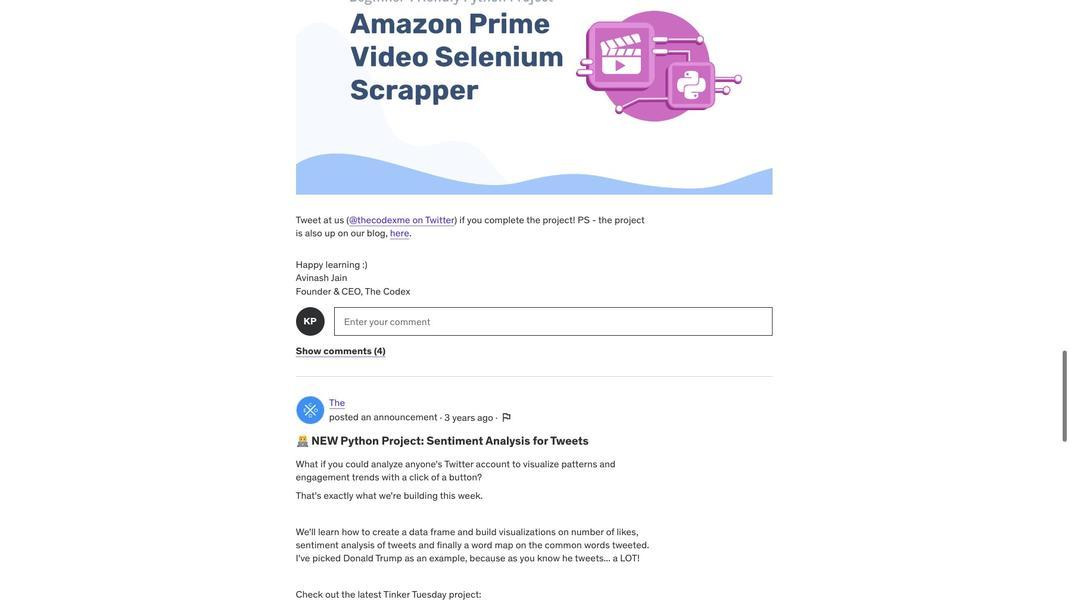 Task type: vqa. For each thing, say whether or not it's contained in the screenshot.
finally
yes



Task type: describe. For each thing, give the bounding box(es) containing it.
👨‍💻
[[296, 434, 309, 448]]

tweets
[[388, 539, 416, 551]]

you for complete
[[467, 214, 482, 226]]

you inside we'll learn how to create a data frame and build visualizations on number of likes, sentiment analysis of tweets and finally a word map on the common words tweeted. i've picked donald trump as an example, because as you know he tweets... a lot!
[[520, 553, 535, 565]]

complete
[[485, 214, 524, 226]]

what
[[356, 490, 377, 502]]

check out the latest tinker tuesday project:
[[296, 589, 481, 601]]

:)
[[363, 258, 368, 270]]

words
[[584, 539, 610, 551]]

analysis
[[341, 539, 375, 551]]

ceo,
[[342, 285, 363, 297]]

week.
[[458, 490, 483, 502]]

avinash
[[296, 272, 329, 284]]

project!
[[543, 214, 576, 226]]

anyone's
[[405, 458, 442, 470]]

-
[[592, 214, 596, 226]]

word
[[472, 539, 493, 551]]

posted
[[329, 411, 359, 423]]

at
[[324, 214, 332, 226]]

we're
[[379, 490, 402, 502]]

could
[[346, 458, 369, 470]]

for
[[533, 434, 548, 448]]

tweeted.
[[612, 539, 649, 551]]

we'll learn how to create a data frame and build visualizations on number of likes, sentiment analysis of tweets and finally a word map on the common words tweeted. i've picked donald trump as an example, because as you know he tweets... a lot!
[[296, 526, 649, 565]]

the inside we'll learn how to create a data frame and build visualizations on number of likes, sentiment analysis of tweets and finally a word map on the common words tweeted. i've picked donald trump as an example, because as you know he tweets... a lot!
[[529, 539, 543, 551]]

1 as from the left
[[405, 553, 414, 565]]

and inside "what if you could analyze anyone's twitter account to visualize patterns and engagement trends with a click of a button?"
[[600, 458, 616, 470]]

because
[[470, 553, 506, 565]]

kp
[[304, 315, 317, 327]]

tweets
[[550, 434, 589, 448]]

what if you could analyze anyone's twitter account to visualize patterns and engagement trends with a click of a button?
[[296, 458, 616, 484]]

1 · from the left
[[440, 411, 442, 423]]

account
[[476, 458, 510, 470]]

visualize
[[523, 458, 559, 470]]

show comments (4)
[[296, 345, 386, 357]]

common
[[545, 539, 582, 551]]

3
[[445, 411, 450, 423]]

project:
[[449, 589, 481, 601]]

ago
[[477, 411, 493, 423]]

announcement
[[374, 411, 438, 423]]

show
[[296, 345, 321, 357]]

@thecodexme on twitter link
[[349, 214, 455, 226]]

frame
[[430, 526, 455, 538]]

sentiment
[[427, 434, 483, 448]]

the posted an announcement · 3 years ago ·
[[329, 397, 500, 423]]

create
[[373, 526, 400, 538]]

this
[[440, 490, 456, 502]]

sentiment
[[296, 539, 339, 551]]

learn
[[318, 526, 340, 538]]

with
[[382, 472, 400, 484]]

codex
[[383, 285, 410, 297]]

an inside the posted an announcement · 3 years ago ·
[[361, 411, 371, 423]]

patterns
[[562, 458, 598, 470]]

out
[[325, 589, 339, 601]]

i've
[[296, 553, 310, 565]]

a up this
[[442, 472, 447, 484]]

commenter element
[[296, 307, 324, 336]]

picked
[[313, 553, 341, 565]]

he
[[562, 553, 573, 565]]

map
[[495, 539, 514, 551]]

happy learning :) avinash jain founder & ceo, the codex
[[296, 258, 410, 297]]

tweet at us ( @thecodexme on twitter
[[296, 214, 455, 226]]

trends
[[352, 472, 379, 484]]

a left 'word'
[[464, 539, 469, 551]]

if for )
[[460, 214, 465, 226]]

number
[[571, 526, 604, 538]]

report abuse image
[[500, 412, 512, 423]]

&
[[333, 285, 339, 297]]

python
[[341, 434, 379, 448]]

on inside ) if you complete the project! ps - the project is also up on our blog,
[[338, 227, 349, 239]]

to inside "what if you could analyze anyone's twitter account to visualize patterns and engagement trends with a click of a button?"
[[512, 458, 521, 470]]

of for likes,
[[377, 539, 386, 551]]

data
[[409, 526, 428, 538]]

that's
[[296, 490, 321, 502]]

you for could
[[328, 458, 343, 470]]

(4)
[[374, 345, 386, 357]]

likes,
[[617, 526, 639, 538]]



Task type: locate. For each thing, give the bounding box(es) containing it.
0 vertical spatial the
[[365, 285, 381, 297]]

a right with
[[402, 472, 407, 484]]

2 vertical spatial and
[[419, 539, 435, 551]]

and left build
[[458, 526, 474, 538]]

· left the report abuse icon
[[496, 411, 498, 423]]

the right out at the bottom of the page
[[341, 589, 356, 601]]

0 horizontal spatial the
[[329, 397, 345, 409]]

an right the posted
[[361, 411, 371, 423]]

project
[[615, 214, 645, 226]]

blog,
[[367, 227, 388, 239]]

you up the "engagement"
[[328, 458, 343, 470]]

the inside happy learning :) avinash jain founder & ceo, the codex
[[365, 285, 381, 297]]

the right ceo,
[[365, 285, 381, 297]]

and
[[600, 458, 616, 470], [458, 526, 474, 538], [419, 539, 435, 551]]

donald
[[343, 553, 374, 565]]

twitter
[[425, 214, 455, 226], [444, 458, 474, 470]]

1 vertical spatial of
[[606, 526, 615, 538]]

0 vertical spatial you
[[467, 214, 482, 226]]

if for what
[[321, 458, 326, 470]]

0 vertical spatial an
[[361, 411, 371, 423]]

to inside we'll learn how to create a data frame and build visualizations on number of likes, sentiment analysis of tweets and finally a word map on the common words tweeted. i've picked donald trump as an example, because as you know he tweets... a lot!
[[362, 526, 370, 538]]

if inside ) if you complete the project! ps - the project is also up on our blog,
[[460, 214, 465, 226]]

learning
[[326, 258, 360, 270]]

0 vertical spatial twitter
[[425, 214, 455, 226]]

if
[[460, 214, 465, 226], [321, 458, 326, 470]]

tweet
[[296, 214, 321, 226]]

0 vertical spatial if
[[460, 214, 465, 226]]

👨‍💻 new python project: sentiment analysis for tweets
[[296, 434, 589, 448]]

lot!
[[620, 553, 640, 565]]

to right account
[[512, 458, 521, 470]]

that's exactly what we're building this week.
[[296, 490, 483, 502]]

here link
[[390, 227, 409, 239]]

.
[[409, 227, 412, 239]]

you right )
[[467, 214, 482, 226]]

2 horizontal spatial you
[[520, 553, 535, 565]]

1 horizontal spatial to
[[512, 458, 521, 470]]

1 horizontal spatial of
[[431, 472, 440, 484]]

to
[[512, 458, 521, 470], [362, 526, 370, 538]]

twitter for on
[[425, 214, 455, 226]]

know
[[537, 553, 560, 565]]

you
[[467, 214, 482, 226], [328, 458, 343, 470], [520, 553, 535, 565]]

· left 3
[[440, 411, 442, 423]]

jain
[[331, 272, 347, 284]]

you left know
[[520, 553, 535, 565]]

here
[[390, 227, 409, 239]]

1 horizontal spatial the
[[365, 285, 381, 297]]

the right -
[[598, 214, 612, 226]]

) if you complete the project! ps - the project is also up on our blog,
[[296, 214, 645, 239]]

1 horizontal spatial ·
[[496, 411, 498, 423]]

is
[[296, 227, 303, 239]]

if right )
[[460, 214, 465, 226]]

check
[[296, 589, 323, 601]]

engagement
[[296, 472, 350, 484]]

if up the "engagement"
[[321, 458, 326, 470]]

of left 'likes,'
[[606, 526, 615, 538]]

a up tweets
[[402, 526, 407, 538]]

of
[[431, 472, 440, 484], [606, 526, 615, 538], [377, 539, 386, 551]]

you inside "what if you could analyze anyone's twitter account to visualize patterns and engagement trends with a click of a button?"
[[328, 458, 343, 470]]

)
[[455, 214, 457, 226]]

of down create
[[377, 539, 386, 551]]

2 · from the left
[[496, 411, 498, 423]]

up
[[325, 227, 336, 239]]

0 horizontal spatial and
[[419, 539, 435, 551]]

as
[[405, 553, 414, 565], [508, 553, 518, 565]]

2 as from the left
[[508, 553, 518, 565]]

how
[[342, 526, 359, 538]]

an
[[361, 411, 371, 423], [417, 553, 427, 565]]

building
[[404, 490, 438, 502]]

2 horizontal spatial and
[[600, 458, 616, 470]]

of inside "what if you could analyze anyone's twitter account to visualize patterns and engagement trends with a click of a button?"
[[431, 472, 440, 484]]

0 horizontal spatial to
[[362, 526, 370, 538]]

comments
[[324, 345, 372, 357]]

1 vertical spatial twitter
[[444, 458, 474, 470]]

trump
[[376, 553, 402, 565]]

2 vertical spatial of
[[377, 539, 386, 551]]

twitter inside "what if you could analyze anyone's twitter account to visualize patterns and engagement trends with a click of a button?"
[[444, 458, 474, 470]]

2 vertical spatial you
[[520, 553, 535, 565]]

twitter for anyone's
[[444, 458, 474, 470]]

build
[[476, 526, 497, 538]]

we'll
[[296, 526, 316, 538]]

of for with
[[431, 472, 440, 484]]

as down tweets
[[405, 553, 414, 565]]

Enter your comment text field
[[334, 307, 773, 336]]

our
[[351, 227, 365, 239]]

button?
[[449, 472, 482, 484]]

·
[[440, 411, 442, 423], [496, 411, 498, 423]]

to right how at the bottom left of the page
[[362, 526, 370, 538]]

1 vertical spatial you
[[328, 458, 343, 470]]

if inside "what if you could analyze anyone's twitter account to visualize patterns and engagement trends with a click of a button?"
[[321, 458, 326, 470]]

happy
[[296, 258, 323, 270]]

0 horizontal spatial ·
[[440, 411, 442, 423]]

1 vertical spatial the
[[329, 397, 345, 409]]

0 horizontal spatial if
[[321, 458, 326, 470]]

1 horizontal spatial if
[[460, 214, 465, 226]]

and down the data in the left bottom of the page
[[419, 539, 435, 551]]

years
[[452, 411, 475, 423]]

the link
[[329, 396, 345, 410]]

founder
[[296, 285, 331, 297]]

the left project! at right top
[[527, 214, 541, 226]]

click
[[409, 472, 429, 484]]

0 horizontal spatial an
[[361, 411, 371, 423]]

of right click
[[431, 472, 440, 484]]

example,
[[429, 553, 467, 565]]

show comments (4) button
[[296, 345, 386, 357]]

0 vertical spatial to
[[512, 458, 521, 470]]

1 horizontal spatial as
[[508, 553, 518, 565]]

1 vertical spatial to
[[362, 526, 370, 538]]

2 horizontal spatial of
[[606, 526, 615, 538]]

0 horizontal spatial of
[[377, 539, 386, 551]]

what
[[296, 458, 318, 470]]

1 horizontal spatial an
[[417, 553, 427, 565]]

a left lot!
[[613, 553, 618, 565]]

analysis
[[486, 434, 530, 448]]

tweets...
[[575, 553, 611, 565]]

0 horizontal spatial as
[[405, 553, 414, 565]]

here .
[[390, 227, 412, 239]]

and right the patterns
[[600, 458, 616, 470]]

on
[[413, 214, 423, 226], [338, 227, 349, 239], [558, 526, 569, 538], [516, 539, 527, 551]]

exactly
[[324, 490, 354, 502]]

1 horizontal spatial and
[[458, 526, 474, 538]]

1 horizontal spatial you
[[467, 214, 482, 226]]

ps
[[578, 214, 590, 226]]

1 vertical spatial an
[[417, 553, 427, 565]]

tuesday
[[412, 589, 447, 601]]

finally
[[437, 539, 462, 551]]

an left example,
[[417, 553, 427, 565]]

0 horizontal spatial you
[[328, 458, 343, 470]]

1 vertical spatial and
[[458, 526, 474, 538]]

the inside the posted an announcement · 3 years ago ·
[[329, 397, 345, 409]]

1 vertical spatial if
[[321, 458, 326, 470]]

an inside we'll learn how to create a data frame and build visualizations on number of likes, sentiment analysis of tweets and finally a word map on the common words tweeted. i've picked donald trump as an example, because as you know he tweets... a lot!
[[417, 553, 427, 565]]

analyze
[[371, 458, 403, 470]]

0 vertical spatial of
[[431, 472, 440, 484]]

tinker
[[384, 589, 410, 601]]

new
[[311, 434, 338, 448]]

the up the posted
[[329, 397, 345, 409]]

you inside ) if you complete the project! ps - the project is also up on our blog,
[[467, 214, 482, 226]]

@thecodexme
[[349, 214, 410, 226]]

visualizations
[[499, 526, 556, 538]]

0 vertical spatial and
[[600, 458, 616, 470]]

as down map
[[508, 553, 518, 565]]

the down visualizations
[[529, 539, 543, 551]]



